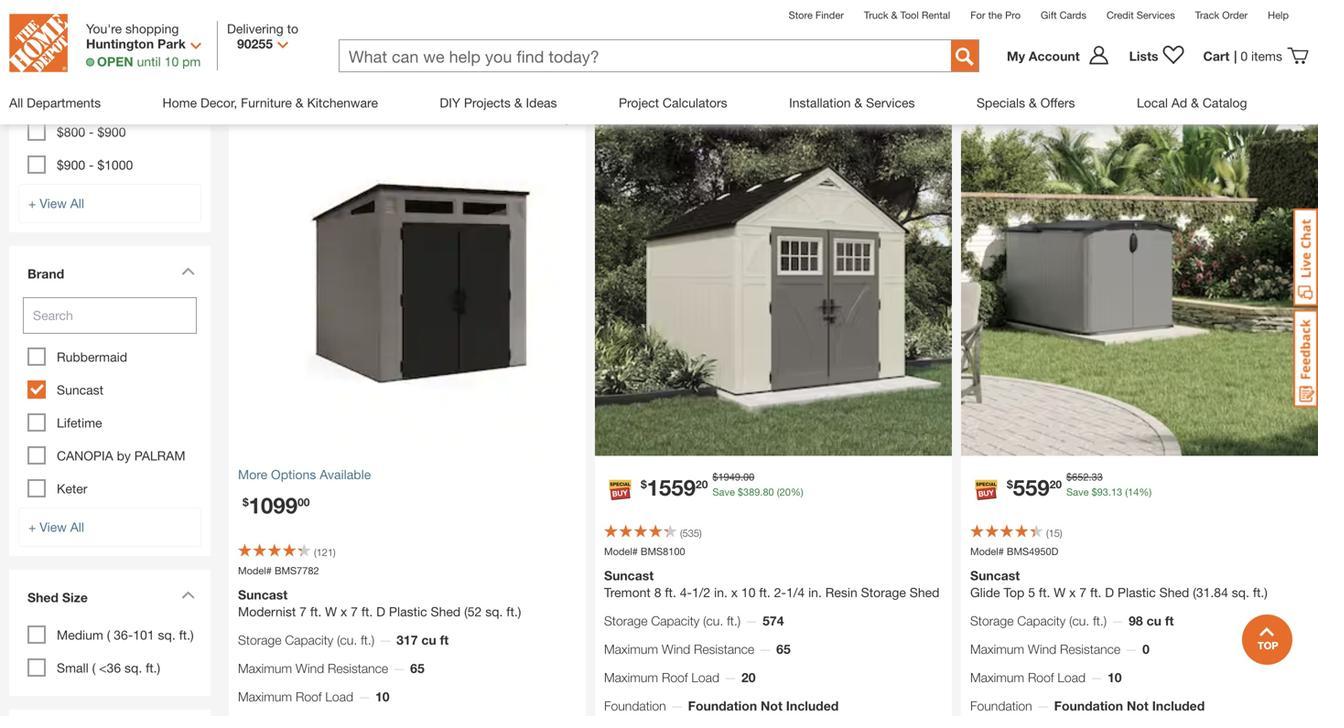 Task type: describe. For each thing, give the bounding box(es) containing it.
101
[[133, 628, 154, 643]]

maximum wind resistance for 1559
[[604, 642, 755, 657]]

finder
[[816, 9, 844, 21]]

my
[[1007, 48, 1025, 63]]

suncast for suncast glide top 5 ft. w x 7 ft. d plastic shed (31.84 sq. ft.)
[[971, 569, 1020, 584]]

plastic inside suncast glide top 5 ft. w x 7 ft. d plastic shed (31.84 sq. ft.)
[[1118, 586, 1156, 601]]

ft.) right the 101
[[179, 628, 194, 643]]

$ for 1099
[[243, 496, 249, 509]]

options
[[271, 467, 316, 483]]

credit services link
[[1107, 9, 1175, 21]]

lists link
[[1120, 45, 1194, 67]]

65 for 317 cu ft
[[410, 662, 425, 677]]

13
[[1112, 487, 1123, 499]]

0 for 0
[[1143, 642, 1150, 657]]

ideas
[[526, 95, 557, 110]]

by
[[117, 449, 131, 464]]

diy
[[440, 95, 461, 110]]

truck
[[864, 9, 889, 21]]

00 inside $ 1949 . 00 save $ 389 . 80 ( 20 %)
[[744, 472, 755, 483]]

( left <36
[[92, 661, 95, 676]]

2 horizontal spatial cart
[[1204, 48, 1230, 63]]

$400
[[57, 26, 85, 41]]

1 foundation from the left
[[604, 699, 666, 714]]

add to cart for 2nd add to cart button from right
[[734, 6, 814, 23]]

top
[[1004, 586, 1025, 601]]

1 add to cart button from the left
[[604, 0, 943, 34]]

included for 559
[[1153, 699, 1205, 714]]

truck & tool rental
[[864, 9, 951, 21]]

installation
[[789, 95, 851, 110]]

ft.) left 98
[[1093, 614, 1107, 629]]

$900 - $1000 link
[[57, 157, 133, 173]]

shed size
[[27, 591, 88, 606]]

0 horizontal spatial to
[[287, 21, 299, 36]]

delivering
[[227, 21, 284, 36]]

add to cart for 2nd add to cart button from the left
[[1100, 6, 1180, 23]]

catalog
[[1203, 95, 1248, 110]]

) for 559
[[1060, 528, 1063, 540]]

resistance for 559
[[1060, 642, 1121, 657]]

resin
[[826, 586, 858, 601]]

1 horizontal spatial $900
[[97, 125, 126, 140]]

small
[[57, 661, 89, 676]]

roof for 559
[[1028, 671, 1054, 686]]

%) for 559
[[1139, 487, 1152, 499]]

$ for 1949
[[713, 472, 718, 483]]

help link
[[1268, 9, 1289, 21]]

+ view all for keter
[[28, 520, 84, 535]]

& inside "link"
[[855, 95, 863, 110]]

load for 559
[[1058, 671, 1086, 686]]

tool
[[901, 9, 919, 21]]

maximum wind resistance for 559
[[971, 642, 1121, 657]]

$700 - $800
[[57, 92, 126, 107]]

calculators
[[663, 95, 728, 110]]

suncast for suncast modernist 7 ft. w x 7 ft. d plastic shed (52 sq. ft.)
[[238, 588, 288, 603]]

plastic inside the suncast modernist 7 ft. w x 7 ft. d plastic shed (52 sq. ft.)
[[389, 605, 427, 620]]

d inside suncast glide top 5 ft. w x 7 ft. d plastic shed (31.84 sq. ft.)
[[1105, 586, 1114, 601]]

$ 652 . 33 save $ 93 . 13 ( 14 %)
[[1067, 472, 1152, 499]]

more options available
[[238, 467, 371, 483]]

gift cards link
[[1041, 9, 1087, 21]]

capacity for 559
[[1018, 614, 1066, 629]]

home decor, furniture & kitchenware link
[[163, 81, 378, 124]]

submit search image
[[956, 48, 974, 66]]

2-
[[774, 586, 786, 601]]

535
[[683, 528, 700, 540]]

credit
[[1107, 9, 1134, 21]]

canopia
[[57, 449, 113, 464]]

0 horizontal spatial model#
[[238, 565, 272, 577]]

rubbermaid
[[57, 350, 127, 365]]

$800 - $900
[[57, 125, 126, 140]]

+ for $900 - $1000
[[28, 196, 36, 211]]

ft.) down the 101
[[146, 661, 160, 676]]

home decor, furniture & kitchenware
[[163, 95, 378, 110]]

90255
[[237, 36, 273, 51]]

389
[[744, 487, 760, 499]]

storage for 317 cu ft
[[238, 633, 282, 648]]

20 inside "$ 1559 20"
[[696, 478, 708, 491]]

1 vertical spatial $900
[[57, 157, 85, 173]]

1949
[[718, 472, 741, 483]]

the home depot image
[[9, 14, 68, 72]]

( up bms4950d
[[1047, 528, 1049, 540]]

the home depot logo link
[[9, 14, 68, 72]]

0 horizontal spatial resistance
[[328, 662, 388, 677]]

w inside suncast glide top 5 ft. w x 7 ft. d plastic shed (31.84 sq. ft.)
[[1054, 586, 1066, 601]]

view for keter
[[40, 520, 67, 535]]

317 cu ft
[[397, 633, 449, 648]]

view for $900 - $1000
[[40, 196, 67, 211]]

ft.) left 574
[[727, 614, 741, 629]]

ft for 98 cu ft
[[1165, 614, 1174, 629]]

lifetime
[[57, 416, 102, 431]]

account
[[1029, 48, 1080, 63]]

0 vertical spatial all
[[9, 95, 23, 110]]

) for 1559
[[700, 528, 702, 540]]

offers
[[1041, 95, 1075, 110]]

559
[[1013, 475, 1050, 501]]

resistance for 1559
[[694, 642, 755, 657]]

you're shopping
[[86, 21, 179, 36]]

$ for 559
[[1007, 478, 1013, 491]]

more options available link
[[238, 466, 577, 485]]

credit services
[[1107, 9, 1175, 21]]

ad
[[1172, 95, 1188, 110]]

brand
[[27, 266, 64, 282]]

shed size link
[[18, 580, 201, 622]]

& inside 'link'
[[1029, 95, 1037, 110]]

not for 1559
[[761, 699, 783, 714]]

glide
[[971, 586, 1000, 601]]

15
[[1049, 528, 1060, 540]]

2 in. from the left
[[809, 586, 822, 601]]

maximum roof load for 1559
[[604, 671, 720, 686]]

0 horizontal spatial wind
[[296, 662, 324, 677]]

1 horizontal spatial services
[[1137, 9, 1175, 21]]

1099
[[249, 493, 298, 519]]

order
[[1223, 9, 1248, 21]]

my account link
[[1007, 45, 1120, 67]]

installation & services link
[[789, 81, 915, 124]]

project calculators link
[[619, 81, 728, 124]]

0 horizontal spatial roof
[[296, 690, 322, 705]]

storage capacity (cu. ft.) for 1559
[[604, 614, 741, 629]]

cu for 317
[[422, 633, 437, 648]]

foundation not included for 559
[[1054, 699, 1205, 714]]

( 535 )
[[680, 528, 702, 540]]

4-
[[680, 586, 692, 601]]

local ad & catalog
[[1137, 95, 1248, 110]]

93
[[1098, 487, 1109, 499]]

0 horizontal spatial storage capacity (cu. ft.)
[[238, 633, 375, 648]]

tremont
[[604, 586, 651, 601]]

save for 1559
[[713, 487, 735, 499]]

model# bms7782
[[238, 565, 319, 577]]

1 vertical spatial $800
[[57, 125, 85, 140]]

all departments link
[[9, 81, 101, 124]]

keter
[[57, 482, 87, 497]]

- for $400
[[89, 26, 94, 41]]

652
[[1072, 472, 1089, 483]]

shed inside suncast tremont 8 ft. 4-1/2 in. x 10 ft. 2-1/4 in. resin storage shed
[[910, 586, 940, 601]]

sq. right the 101
[[158, 628, 176, 643]]

+ view all link for $900 - $1000
[[18, 184, 201, 223]]

medium
[[57, 628, 103, 643]]

1 horizontal spatial 7
[[351, 605, 358, 620]]

feedback link image
[[1294, 309, 1318, 408]]

size
[[62, 591, 88, 606]]

store finder
[[789, 9, 844, 21]]

help
[[1268, 9, 1289, 21]]

$ down 1949
[[738, 487, 744, 499]]

5
[[1028, 586, 1036, 601]]

d inside the suncast modernist 7 ft. w x 7 ft. d plastic shed (52 sq. ft.)
[[376, 605, 386, 620]]

specials
[[977, 95, 1026, 110]]

<36
[[99, 661, 121, 676]]

track order link
[[1196, 9, 1248, 21]]

small ( <36 sq. ft.) link
[[57, 661, 160, 676]]

glide top 5 ft. w x 7 ft. d plastic shed (31.84 sq. ft.) image
[[961, 99, 1318, 456]]

palram
[[134, 449, 185, 464]]

( inside '$ 652 . 33 save $ 93 . 13 ( 14 %)'
[[1126, 487, 1128, 499]]

roof for 1559
[[662, 671, 688, 686]]

store
[[789, 9, 813, 21]]

sq. inside the suncast modernist 7 ft. w x 7 ft. d plastic shed (52 sq. ft.)
[[485, 605, 503, 620]]

project
[[619, 95, 659, 110]]

0 horizontal spatial load
[[325, 690, 353, 705]]

suncast for suncast tremont 8 ft. 4-1/2 in. x 10 ft. 2-1/4 in. resin storage shed
[[604, 569, 654, 584]]

wind for 559
[[1028, 642, 1057, 657]]

cu for 98
[[1147, 614, 1162, 629]]

3 foundation from the left
[[971, 699, 1032, 714]]

not for 559
[[1127, 699, 1149, 714]]

& left tool
[[891, 9, 898, 21]]

( 121 )
[[314, 547, 336, 559]]



Task type: vqa. For each thing, say whether or not it's contained in the screenshot.
 image
no



Task type: locate. For each thing, give the bounding box(es) containing it.
more
[[238, 467, 268, 483]]

1 horizontal spatial 65
[[777, 642, 791, 657]]

00 up 389
[[744, 472, 755, 483]]

bms8100
[[641, 546, 685, 558]]

2 add from the left
[[1100, 6, 1128, 23]]

canopia by palram link
[[57, 449, 185, 464]]

1 horizontal spatial add
[[1100, 6, 1128, 23]]

for
[[971, 9, 986, 21]]

model# for 1559
[[604, 546, 638, 558]]

0 horizontal spatial save
[[713, 487, 735, 499]]

1 horizontal spatial roof
[[662, 671, 688, 686]]

80
[[763, 487, 774, 499]]

1 vertical spatial w
[[325, 605, 337, 620]]

& right the ad
[[1191, 95, 1199, 110]]

1 horizontal spatial %)
[[1139, 487, 1152, 499]]

caret icon image for shed size
[[181, 591, 195, 600]]

shed left (52
[[431, 605, 461, 620]]

brand link
[[18, 255, 201, 298]]

compare down the credit services link at the top of page
[[1128, 45, 1181, 60]]

cart for 2nd add to cart button from right
[[784, 6, 814, 23]]

1 vertical spatial ft
[[440, 633, 449, 648]]

maximum wind resistance down modernist
[[238, 662, 388, 677]]

2 horizontal spatial to
[[1132, 6, 1146, 23]]

7 inside suncast glide top 5 ft. w x 7 ft. d plastic shed (31.84 sq. ft.)
[[1080, 586, 1087, 601]]

all down $900 - $1000 link at the top of page
[[70, 196, 84, 211]]

available
[[320, 467, 371, 483]]

storage for 98 cu ft
[[971, 614, 1014, 629]]

2 - from the top
[[89, 59, 94, 74]]

not down 98
[[1127, 699, 1149, 714]]

0 horizontal spatial not
[[761, 699, 783, 714]]

1 view from the top
[[40, 196, 67, 211]]

1 horizontal spatial (cu.
[[703, 614, 724, 629]]

$400 - $500
[[57, 26, 126, 41]]

to left store
[[766, 6, 780, 23]]

shed inside suncast glide top 5 ft. w x 7 ft. d plastic shed (31.84 sq. ft.)
[[1160, 586, 1190, 601]]

+ view all link down keter link on the left
[[18, 508, 201, 548]]

bms4950d
[[1007, 546, 1059, 558]]

services right installation
[[866, 95, 915, 110]]

capacity down 5
[[1018, 614, 1066, 629]]

suncast up modernist
[[238, 588, 288, 603]]

%) inside '$ 652 . 33 save $ 93 . 13 ( 14 %)'
[[1139, 487, 1152, 499]]

2 horizontal spatial )
[[1060, 528, 1063, 540]]

1 vertical spatial cu
[[422, 633, 437, 648]]

- left $600 at the top of the page
[[89, 59, 94, 74]]

None text field
[[340, 40, 933, 73]]

1 horizontal spatial $800
[[97, 92, 126, 107]]

1 horizontal spatial save
[[1067, 487, 1089, 499]]

%) for 1559
[[791, 487, 804, 499]]

2 not from the left
[[1127, 699, 1149, 714]]

( up bms7782 at the bottom of the page
[[314, 547, 316, 559]]

all down the 'keter'
[[70, 520, 84, 535]]

to right delivering
[[287, 21, 299, 36]]

(cu. down the suncast modernist 7 ft. w x 7 ft. d plastic shed (52 sq. ft.)
[[337, 633, 357, 648]]

1 included from the left
[[786, 699, 839, 714]]

x
[[731, 586, 738, 601], [1070, 586, 1076, 601], [341, 605, 347, 620]]

foundation
[[604, 699, 666, 714], [688, 699, 757, 714], [971, 699, 1032, 714], [1054, 699, 1124, 714]]

0 horizontal spatial d
[[376, 605, 386, 620]]

suncast inside suncast glide top 5 ft. w x 7 ft. d plastic shed (31.84 sq. ft.)
[[971, 569, 1020, 584]]

0 horizontal spatial add
[[734, 6, 761, 23]]

) up the suncast modernist 7 ft. w x 7 ft. d plastic shed (52 sq. ft.)
[[333, 547, 336, 559]]

shed left (31.84
[[1160, 586, 1190, 601]]

1/4
[[786, 586, 805, 601]]

caret icon image
[[181, 267, 195, 276], [181, 591, 195, 600]]

20
[[696, 478, 708, 491], [1050, 478, 1062, 491], [780, 487, 791, 499], [742, 671, 756, 686]]

small ( <36 sq. ft.)
[[57, 661, 160, 676]]

caret icon image up the "search" text box
[[181, 267, 195, 276]]

98 cu ft
[[1129, 614, 1174, 629]]

resistance
[[694, 642, 755, 657], [1060, 642, 1121, 657], [328, 662, 388, 677]]

2 horizontal spatial resistance
[[1060, 642, 1121, 657]]

1 horizontal spatial not
[[1127, 699, 1149, 714]]

1 not from the left
[[761, 699, 783, 714]]

0 for 0 items
[[1241, 48, 1248, 63]]

services inside "link"
[[866, 95, 915, 110]]

truck & tool rental link
[[864, 9, 951, 21]]

add for 2nd add to cart button from the left
[[1100, 6, 1128, 23]]

0 vertical spatial $800
[[97, 92, 126, 107]]

0 vertical spatial services
[[1137, 9, 1175, 21]]

.
[[741, 472, 744, 483], [1089, 472, 1092, 483], [760, 487, 763, 499], [1109, 487, 1112, 499]]

w right 5
[[1054, 586, 1066, 601]]

1 vertical spatial + view all link
[[18, 508, 201, 548]]

storage for 574
[[604, 614, 648, 629]]

- right $700
[[89, 92, 94, 107]]

services right credit
[[1137, 9, 1175, 21]]

0 vertical spatial $900
[[97, 125, 126, 140]]

gift
[[1041, 9, 1057, 21]]

kitchenware
[[307, 95, 378, 110]]

2 horizontal spatial 7
[[1080, 586, 1087, 601]]

ft.) right (31.84
[[1253, 586, 1268, 601]]

cart for 2nd add to cart button from the left
[[1150, 6, 1180, 23]]

$ for 652
[[1067, 472, 1072, 483]]

local
[[1137, 95, 1168, 110]]

4 foundation from the left
[[1054, 699, 1124, 714]]

+ view all down the 'keter'
[[28, 520, 84, 535]]

2 + view all link from the top
[[18, 508, 201, 548]]

view down the 'keter'
[[40, 520, 67, 535]]

0 horizontal spatial 65
[[410, 662, 425, 677]]

to for 2nd add to cart button from the left
[[1132, 6, 1146, 23]]

0 horizontal spatial ft
[[440, 633, 449, 648]]

suncast inside the suncast modernist 7 ft. w x 7 ft. d plastic shed (52 sq. ft.)
[[238, 588, 288, 603]]

add for 2nd add to cart button from right
[[734, 6, 761, 23]]

1 add from the left
[[734, 6, 761, 23]]

+ view all down $900 - $1000
[[28, 196, 84, 211]]

items
[[1252, 48, 1283, 63]]

10 inside suncast tremont 8 ft. 4-1/2 in. x 10 ft. 2-1/4 in. resin storage shed
[[742, 586, 756, 601]]

0 horizontal spatial add to cart button
[[604, 0, 943, 34]]

65 for 574
[[777, 642, 791, 657]]

1 vertical spatial d
[[376, 605, 386, 620]]

2 horizontal spatial roof
[[1028, 671, 1054, 686]]

) down '$ 559 20'
[[1060, 528, 1063, 540]]

caret icon image inside the "brand" link
[[181, 267, 195, 276]]

2 add to cart from the left
[[1100, 6, 1180, 23]]

caret icon image up medium ( 36-101 sq. ft.) link
[[181, 591, 195, 600]]

0 vertical spatial view
[[40, 196, 67, 211]]

$ down 33
[[1092, 487, 1098, 499]]

$ inside "$ 1559 20"
[[641, 478, 647, 491]]

2 horizontal spatial load
[[1058, 671, 1086, 686]]

park
[[158, 36, 186, 51]]

1 vertical spatial caret icon image
[[181, 591, 195, 600]]

1 vertical spatial view
[[40, 520, 67, 535]]

- for $500
[[89, 59, 94, 74]]

services
[[1137, 9, 1175, 21], [866, 95, 915, 110]]

0 horizontal spatial maximum wind resistance
[[238, 662, 388, 677]]

1 horizontal spatial cart
[[1150, 6, 1180, 23]]

2 view from the top
[[40, 520, 67, 535]]

+ up shed size
[[28, 520, 36, 535]]

$ 559 20
[[1007, 475, 1062, 501]]

x inside suncast glide top 5 ft. w x 7 ft. d plastic shed (31.84 sq. ft.)
[[1070, 586, 1076, 601]]

$ down more
[[243, 496, 249, 509]]

2 add to cart button from the left
[[971, 0, 1309, 34]]

2 horizontal spatial wind
[[1028, 642, 1057, 657]]

capacity down 4-
[[651, 614, 700, 629]]

wind down modernist
[[296, 662, 324, 677]]

compare
[[396, 45, 449, 60], [1128, 45, 1181, 60]]

maximum roof load down 8
[[604, 671, 720, 686]]

1 horizontal spatial cu
[[1147, 614, 1162, 629]]

None text field
[[340, 40, 933, 73]]

tremont 8 ft. 4-1/2 in. x 10 ft. 2-1/4 in. resin storage shed image
[[595, 99, 952, 456]]

$ inside $ 1099 00
[[243, 496, 249, 509]]

0 horizontal spatial 00
[[298, 496, 310, 509]]

) down "$ 1559 20"
[[700, 528, 702, 540]]

add to cart up lists
[[1100, 6, 1180, 23]]

(cu. down 1/2
[[703, 614, 724, 629]]

ft.) inside the suncast modernist 7 ft. w x 7 ft. d plastic shed (52 sq. ft.)
[[507, 605, 521, 620]]

sq. right <36
[[125, 661, 142, 676]]

+ view all for $900 - $1000
[[28, 196, 84, 211]]

maximum roof load down modernist
[[238, 690, 353, 705]]

resistance down suncast glide top 5 ft. w x 7 ft. d plastic shed (31.84 sq. ft.) at the bottom
[[1060, 642, 1121, 657]]

cart down 'track order' "link"
[[1204, 48, 1230, 63]]

ft.
[[665, 586, 677, 601], [759, 586, 771, 601], [1039, 586, 1051, 601], [1090, 586, 1102, 601], [310, 605, 322, 620], [362, 605, 373, 620]]

1 horizontal spatial compare
[[1128, 45, 1181, 60]]

+
[[28, 196, 36, 211], [28, 520, 36, 535]]

1 horizontal spatial in.
[[809, 586, 822, 601]]

foundation not included down 98
[[1054, 699, 1205, 714]]

1 vertical spatial 65
[[410, 662, 425, 677]]

save for 559
[[1067, 487, 1089, 499]]

0 vertical spatial ft
[[1165, 614, 1174, 629]]

caret icon image inside shed size link
[[181, 591, 195, 600]]

2 horizontal spatial maximum wind resistance
[[971, 642, 1121, 657]]

all for $400 - $500
[[70, 196, 84, 211]]

all departments
[[9, 95, 101, 110]]

shed left 'size'
[[27, 591, 59, 606]]

cart left finder
[[784, 6, 814, 23]]

store finder link
[[789, 9, 844, 21]]

shopping
[[125, 21, 179, 36]]

574
[[763, 614, 784, 629]]

2 horizontal spatial storage capacity (cu. ft.)
[[971, 614, 1107, 629]]

0 horizontal spatial compare
[[396, 45, 449, 60]]

1 horizontal spatial included
[[1153, 699, 1205, 714]]

& right furniture
[[296, 95, 304, 110]]

0 horizontal spatial w
[[325, 605, 337, 620]]

0 vertical spatial 65
[[777, 642, 791, 657]]

in. right 1/2
[[714, 586, 728, 601]]

2 foundation from the left
[[688, 699, 757, 714]]

$800 down departments
[[57, 125, 85, 140]]

1 horizontal spatial model#
[[604, 546, 638, 558]]

0 left the items
[[1241, 48, 1248, 63]]

1 vertical spatial services
[[866, 95, 915, 110]]

1 horizontal spatial ft
[[1165, 614, 1174, 629]]

- for $700
[[89, 92, 94, 107]]

huntington park
[[86, 36, 186, 51]]

1 horizontal spatial wind
[[662, 642, 691, 657]]

cu right 98
[[1147, 614, 1162, 629]]

0 horizontal spatial (cu.
[[337, 633, 357, 648]]

caret icon image for brand
[[181, 267, 195, 276]]

model# bms4950d
[[971, 546, 1059, 558]]

1 horizontal spatial d
[[1105, 586, 1114, 601]]

storage capacity (cu. ft.) down modernist
[[238, 633, 375, 648]]

view down $900 - $1000 link at the top of page
[[40, 196, 67, 211]]

00 inside $ 1099 00
[[298, 496, 310, 509]]

$ right "$ 1559 20"
[[713, 472, 718, 483]]

- right $400
[[89, 26, 94, 41]]

8
[[654, 586, 662, 601]]

1 horizontal spatial 0
[[1241, 48, 1248, 63]]

departments
[[27, 95, 101, 110]]

( left 36-
[[107, 628, 110, 643]]

( up bms8100
[[680, 528, 683, 540]]

installation & services
[[789, 95, 915, 110]]

317
[[397, 633, 418, 648]]

0 horizontal spatial %)
[[791, 487, 804, 499]]

1 + view all from the top
[[28, 196, 84, 211]]

2 + view all from the top
[[28, 520, 84, 535]]

(
[[777, 487, 780, 499], [1126, 487, 1128, 499], [680, 528, 683, 540], [1047, 528, 1049, 540], [314, 547, 316, 559], [107, 628, 110, 643], [92, 661, 95, 676]]

( right 80
[[777, 487, 780, 499]]

1 foundation not included from the left
[[688, 699, 839, 714]]

modernist
[[238, 605, 296, 620]]

load
[[692, 671, 720, 686], [1058, 671, 1086, 686], [325, 690, 353, 705]]

& right installation
[[855, 95, 863, 110]]

2 vertical spatial all
[[70, 520, 84, 535]]

storage capacity (cu. ft.) down 5
[[971, 614, 1107, 629]]

w down 121
[[325, 605, 337, 620]]

20 inside '$ 559 20'
[[1050, 478, 1062, 491]]

(52
[[464, 605, 482, 620]]

1 + view all link from the top
[[18, 184, 201, 223]]

w inside the suncast modernist 7 ft. w x 7 ft. d plastic shed (52 sq. ft.)
[[325, 605, 337, 620]]

$ for 1559
[[641, 478, 647, 491]]

0 horizontal spatial $800
[[57, 125, 85, 140]]

65 down 317 cu ft
[[410, 662, 425, 677]]

& left ideas
[[514, 95, 522, 110]]

furniture
[[241, 95, 292, 110]]

1 vertical spatial 0
[[1143, 642, 1150, 657]]

(cu. for 559
[[1070, 614, 1090, 629]]

not down 574
[[761, 699, 783, 714]]

- for $800
[[89, 125, 94, 140]]

pro
[[1005, 9, 1021, 21]]

0 vertical spatial d
[[1105, 586, 1114, 601]]

1 vertical spatial all
[[70, 196, 84, 211]]

- for $900
[[89, 157, 94, 173]]

$1000
[[97, 157, 133, 173]]

suncast
[[57, 383, 104, 398], [604, 569, 654, 584], [971, 569, 1020, 584], [238, 588, 288, 603]]

1 horizontal spatial )
[[700, 528, 702, 540]]

0 vertical spatial caret icon image
[[181, 267, 195, 276]]

storage inside suncast tremont 8 ft. 4-1/2 in. x 10 ft. 2-1/4 in. resin storage shed
[[861, 586, 906, 601]]

ft right 317
[[440, 633, 449, 648]]

1 horizontal spatial capacity
[[651, 614, 700, 629]]

$400 - $500 link
[[57, 26, 126, 41]]

$ 1559 20
[[641, 475, 708, 501]]

ft for 317 cu ft
[[440, 633, 449, 648]]

roof
[[662, 671, 688, 686], [1028, 671, 1054, 686], [296, 690, 322, 705]]

storage right resin at right
[[861, 586, 906, 601]]

0 horizontal spatial maximum roof load
[[238, 690, 353, 705]]

0 horizontal spatial 0
[[1143, 642, 1150, 657]]

diy projects & ideas link
[[440, 81, 557, 124]]

compare up the diy
[[396, 45, 449, 60]]

36-
[[114, 628, 133, 643]]

maximum roof load for 559
[[971, 671, 1086, 686]]

1 compare from the left
[[396, 45, 449, 60]]

0 horizontal spatial capacity
[[285, 633, 334, 648]]

+ view all link for keter
[[18, 508, 201, 548]]

- left $1000 at the left
[[89, 157, 94, 173]]

2 + from the top
[[28, 520, 36, 535]]

00 down more options available
[[298, 496, 310, 509]]

1 horizontal spatial resistance
[[694, 642, 755, 657]]

maximum wind resistance down 5
[[971, 642, 1121, 657]]

x inside the suncast modernist 7 ft. w x 7 ft. d plastic shed (52 sq. ft.)
[[341, 605, 347, 620]]

storage down tremont at the left bottom
[[604, 614, 648, 629]]

model# up glide
[[971, 546, 1004, 558]]

my account
[[1007, 48, 1080, 63]]

Search text field
[[23, 298, 197, 334]]

for the pro link
[[971, 9, 1021, 21]]

foundation not included
[[688, 699, 839, 714], [1054, 699, 1205, 714]]

2 %) from the left
[[1139, 487, 1152, 499]]

to for 2nd add to cart button from right
[[766, 6, 780, 23]]

to
[[766, 6, 780, 23], [1132, 6, 1146, 23], [287, 21, 299, 36]]

all
[[9, 95, 23, 110], [70, 196, 84, 211], [70, 520, 84, 535]]

$ up model# bms8100
[[641, 478, 647, 491]]

%) right '13'
[[1139, 487, 1152, 499]]

storage down glide
[[971, 614, 1014, 629]]

1 %) from the left
[[791, 487, 804, 499]]

suncast for suncast
[[57, 383, 104, 398]]

0 vertical spatial +
[[28, 196, 36, 211]]

open until 10 pm
[[97, 54, 201, 69]]

maximum roof load down 5
[[971, 671, 1086, 686]]

( right '13'
[[1126, 487, 1128, 499]]

$500 - $600 link
[[57, 59, 126, 74]]

all for rubbermaid
[[70, 520, 84, 535]]

model# for 559
[[971, 546, 1004, 558]]

65 down 574
[[777, 642, 791, 657]]

cards
[[1060, 9, 1087, 21]]

cu right 317
[[422, 633, 437, 648]]

save down 652
[[1067, 487, 1089, 499]]

( inside $ 1949 . 00 save $ 389 . 80 ( 20 %)
[[777, 487, 780, 499]]

65
[[777, 642, 791, 657], [410, 662, 425, 677]]

$500
[[97, 26, 126, 41], [57, 59, 85, 74]]

1 horizontal spatial foundation not included
[[1054, 699, 1205, 714]]

0 horizontal spatial )
[[333, 547, 336, 559]]

1 caret icon image from the top
[[181, 267, 195, 276]]

0 horizontal spatial included
[[786, 699, 839, 714]]

0 horizontal spatial add to cart
[[734, 6, 814, 23]]

capacity for 1559
[[651, 614, 700, 629]]

suncast link
[[57, 383, 104, 398]]

0 horizontal spatial 7
[[300, 605, 307, 620]]

huntington
[[86, 36, 154, 51]]

price-range-upperBound telephone field
[[88, 0, 138, 15]]

+ view all link
[[18, 184, 201, 223], [18, 508, 201, 548]]

pm
[[182, 54, 201, 69]]

foundation not included down 574
[[688, 699, 839, 714]]

0 horizontal spatial cart
[[784, 6, 814, 23]]

2 save from the left
[[1067, 487, 1089, 499]]

1 vertical spatial $500
[[57, 59, 85, 74]]

sq. right (52
[[485, 605, 503, 620]]

add right cards
[[1100, 6, 1128, 23]]

live chat image
[[1294, 209, 1318, 307]]

capacity down modernist
[[285, 633, 334, 648]]

foundation not included for 1559
[[688, 699, 839, 714]]

storage down modernist
[[238, 633, 282, 648]]

0 vertical spatial + view all link
[[18, 184, 201, 223]]

%) inside $ 1949 . 00 save $ 389 . 80 ( 20 %)
[[791, 487, 804, 499]]

2 foundation not included from the left
[[1054, 699, 1205, 714]]

included for 1559
[[786, 699, 839, 714]]

$600
[[97, 59, 126, 74]]

1 horizontal spatial to
[[766, 6, 780, 23]]

1 add to cart from the left
[[734, 6, 814, 23]]

1 horizontal spatial add to cart
[[1100, 6, 1180, 23]]

0 vertical spatial 00
[[744, 472, 755, 483]]

1 - from the top
[[89, 26, 94, 41]]

1 in. from the left
[[714, 586, 728, 601]]

2 compare from the left
[[1128, 45, 1181, 60]]

1 horizontal spatial plastic
[[1118, 586, 1156, 601]]

0 horizontal spatial cu
[[422, 633, 437, 648]]

add to cart
[[734, 6, 814, 23], [1100, 6, 1180, 23]]

-
[[89, 26, 94, 41], [89, 59, 94, 74], [89, 92, 94, 107], [89, 125, 94, 140], [89, 157, 94, 173]]

ft.) inside suncast glide top 5 ft. w x 7 ft. d plastic shed (31.84 sq. ft.)
[[1253, 586, 1268, 601]]

canopia by palram
[[57, 449, 185, 464]]

wind down 4-
[[662, 642, 691, 657]]

suncast glide top 5 ft. w x 7 ft. d plastic shed (31.84 sq. ft.)
[[971, 569, 1268, 601]]

1 horizontal spatial x
[[731, 586, 738, 601]]

1 horizontal spatial load
[[692, 671, 720, 686]]

wind down 5
[[1028, 642, 1057, 657]]

load for 1559
[[692, 671, 720, 686]]

2 caret icon image from the top
[[181, 591, 195, 600]]

+ for keter
[[28, 520, 36, 535]]

20 inside $ 1949 . 00 save $ 389 . 80 ( 20 %)
[[780, 487, 791, 499]]

(cu.
[[703, 614, 724, 629], [1070, 614, 1090, 629], [337, 633, 357, 648]]

suncast modernist 7 ft. w x 7 ft. d plastic shed (52 sq. ft.)
[[238, 588, 521, 620]]

storage capacity (cu. ft.) for 559
[[971, 614, 1107, 629]]

$900 - $1000
[[57, 157, 133, 173]]

modernist 7 ft. w x 7 ft. d plastic shed (52 sq. ft.) image
[[229, 99, 586, 456]]

storage
[[861, 586, 906, 601], [604, 614, 648, 629], [971, 614, 1014, 629], [238, 633, 282, 648]]

$700 - $800 link
[[57, 92, 126, 107]]

3 - from the top
[[89, 92, 94, 107]]

1 vertical spatial plastic
[[389, 605, 427, 620]]

model# left bms7782 at the bottom of the page
[[238, 565, 272, 577]]

sq. right (31.84
[[1232, 586, 1250, 601]]

ft.) down the suncast modernist 7 ft. w x 7 ft. d plastic shed (52 sq. ft.)
[[361, 633, 375, 648]]

ft right 98
[[1165, 614, 1174, 629]]

$ 1099 00
[[243, 493, 310, 519]]

save inside $ 1949 . 00 save $ 389 . 80 ( 20 %)
[[713, 487, 735, 499]]

$800 - $900 link
[[57, 125, 126, 140]]

the
[[988, 9, 1003, 21]]

2 included from the left
[[1153, 699, 1205, 714]]

you're
[[86, 21, 122, 36]]

ft.)
[[1253, 586, 1268, 601], [507, 605, 521, 620], [727, 614, 741, 629], [1093, 614, 1107, 629], [179, 628, 194, 643], [361, 633, 375, 648], [146, 661, 160, 676]]

0 vertical spatial $500
[[97, 26, 126, 41]]

1 horizontal spatial maximum roof load
[[604, 671, 720, 686]]

save down 1949
[[713, 487, 735, 499]]

ft
[[1165, 614, 1174, 629], [440, 633, 449, 648]]

add to cart button
[[604, 0, 943, 34], [971, 0, 1309, 34]]

all left departments
[[9, 95, 23, 110]]

lifetime link
[[57, 416, 102, 431]]

suncast inside suncast tremont 8 ft. 4-1/2 in. x 10 ft. 2-1/4 in. resin storage shed
[[604, 569, 654, 584]]

1 + from the top
[[28, 196, 36, 211]]

price-range-lowerBound telephone field
[[18, 0, 68, 15]]

4 - from the top
[[89, 125, 94, 140]]

wind for 1559
[[662, 642, 691, 657]]

1 horizontal spatial $500
[[97, 26, 126, 41]]

suncast up tremont at the left bottom
[[604, 569, 654, 584]]

1 save from the left
[[713, 487, 735, 499]]

(cu. for 1559
[[703, 614, 724, 629]]

sq. inside suncast glide top 5 ft. w x 7 ft. d plastic shed (31.84 sq. ft.)
[[1232, 586, 1250, 601]]

shed inside the suncast modernist 7 ft. w x 7 ft. d plastic shed (52 sq. ft.)
[[431, 605, 461, 620]]

$ inside '$ 559 20'
[[1007, 478, 1013, 491]]

suncast up lifetime
[[57, 383, 104, 398]]

1 horizontal spatial add to cart button
[[971, 0, 1309, 34]]

model# up tremont at the left bottom
[[604, 546, 638, 558]]

to up lists
[[1132, 6, 1146, 23]]

5 - from the top
[[89, 157, 94, 173]]

0 vertical spatial 0
[[1241, 48, 1248, 63]]

2 horizontal spatial maximum roof load
[[971, 671, 1086, 686]]

1 vertical spatial + view all
[[28, 520, 84, 535]]

$ 1949 . 00 save $ 389 . 80 ( 20 %)
[[713, 472, 804, 499]]

x inside suncast tremont 8 ft. 4-1/2 in. x 10 ft. 2-1/4 in. resin storage shed
[[731, 586, 738, 601]]

save inside '$ 652 . 33 save $ 93 . 13 ( 14 %)'
[[1067, 487, 1089, 499]]



